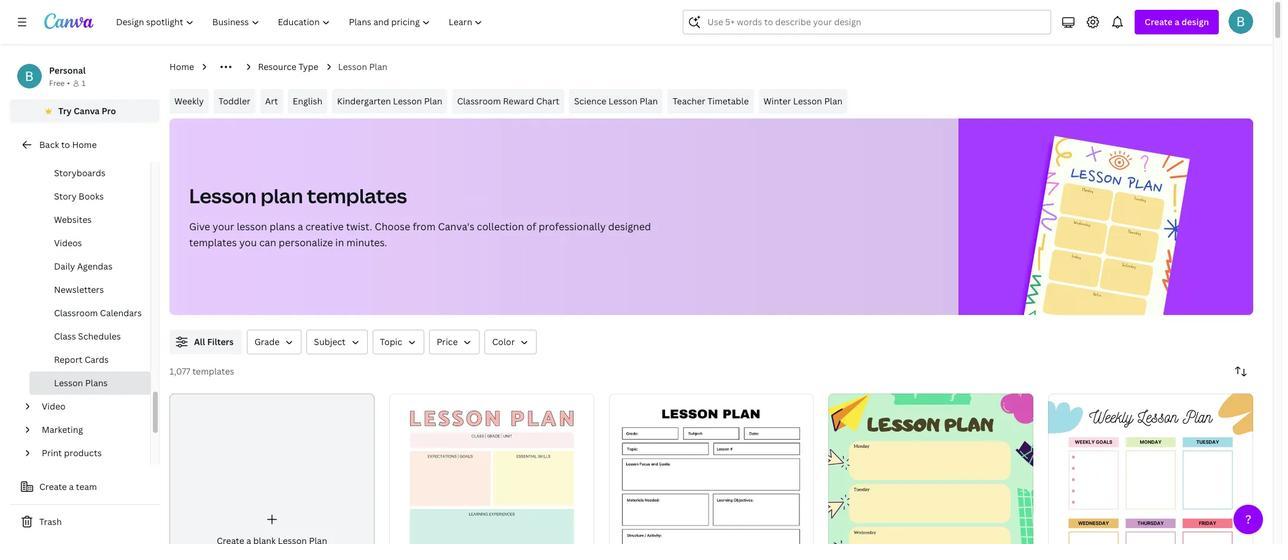 Task type: describe. For each thing, give the bounding box(es) containing it.
lesson up kindergarten at left
[[338, 61, 367, 72]]

print products
[[42, 447, 102, 459]]

marketing
[[42, 424, 83, 435]]

kindergarten lesson plan
[[337, 95, 442, 107]]

create for create a team
[[39, 481, 67, 493]]

price button
[[429, 330, 480, 354]]

marketing link
[[37, 418, 143, 442]]

timetable
[[708, 95, 749, 107]]

report cards link
[[29, 348, 150, 372]]

canva
[[74, 105, 100, 117]]

lesson plans
[[54, 377, 108, 389]]

reward
[[503, 95, 534, 107]]

lesson right winter on the right of the page
[[793, 95, 822, 107]]

chart
[[536, 95, 560, 107]]

calendars
[[100, 307, 142, 319]]

a inside the give your lesson plans a creative twist. choose from canva's collection of professionally designed templates you can personalize in minutes.
[[298, 220, 303, 233]]

colorful vibrant school supplies lesson plan image
[[829, 394, 1034, 544]]

color
[[492, 336, 515, 348]]

professionally
[[539, 220, 606, 233]]

brad klo image
[[1229, 9, 1254, 34]]

free
[[49, 78, 65, 88]]

agendas
[[77, 260, 112, 272]]

class schedules link
[[29, 325, 150, 348]]

1,077 templates
[[170, 365, 234, 377]]

books
[[79, 190, 104, 202]]

pro
[[102, 105, 116, 117]]

classroom calendars
[[54, 307, 142, 319]]

colorful playful weekly lesson plan image
[[1049, 394, 1254, 544]]

english link
[[288, 89, 327, 114]]

kindergarten lesson plan link
[[332, 89, 447, 114]]

storyboards link
[[29, 162, 150, 185]]

plan for kindergarten
[[424, 95, 442, 107]]

give
[[189, 220, 210, 233]]

try
[[58, 105, 72, 117]]

templates inside the give your lesson plans a creative twist. choose from canva's collection of professionally designed templates you can personalize in minutes.
[[189, 236, 237, 249]]

resource type
[[258, 61, 318, 72]]

websites link
[[29, 208, 150, 232]]

designed
[[608, 220, 651, 233]]

lesson down the report
[[54, 377, 83, 389]]

a for design
[[1175, 16, 1180, 28]]

plan for winter
[[824, 95, 843, 107]]

lesson right kindergarten at left
[[393, 95, 422, 107]]

video link
[[37, 395, 143, 418]]

filters
[[207, 336, 234, 348]]

price
[[437, 336, 458, 348]]

science
[[574, 95, 607, 107]]

twist.
[[346, 220, 372, 233]]

a for team
[[69, 481, 74, 493]]

english
[[293, 95, 323, 107]]

0 horizontal spatial home
[[72, 139, 97, 150]]

create a blank lesson plan element
[[170, 394, 375, 544]]

toddler link
[[214, 89, 255, 114]]

trash link
[[10, 510, 160, 534]]

create for create a design
[[1145, 16, 1173, 28]]

Search search field
[[708, 10, 1044, 34]]

classroom for classroom calendars
[[54, 307, 98, 319]]

minutes.
[[347, 236, 387, 249]]

lesson up your
[[189, 182, 257, 209]]

all filters button
[[170, 330, 242, 354]]

schedules
[[78, 330, 121, 342]]

videos
[[54, 237, 82, 249]]

try canva pro
[[58, 105, 116, 117]]

subject button
[[307, 330, 368, 354]]

plan for science
[[640, 95, 658, 107]]

toddler
[[219, 95, 250, 107]]

storyboards
[[54, 167, 105, 179]]

lesson right science
[[609, 95, 638, 107]]

report cards
[[54, 354, 109, 365]]

type
[[299, 61, 318, 72]]

free •
[[49, 78, 70, 88]]

create a team button
[[10, 475, 160, 499]]

plans
[[270, 220, 295, 233]]

create a team
[[39, 481, 97, 493]]

try canva pro button
[[10, 99, 160, 123]]

create a design button
[[1135, 10, 1219, 34]]

home link
[[170, 60, 194, 74]]

lesson plan
[[338, 61, 388, 72]]

teacher timetable link
[[668, 89, 754, 114]]

classroom calendars link
[[29, 302, 150, 325]]

science lesson plan link
[[569, 89, 663, 114]]

class
[[54, 330, 76, 342]]

can
[[259, 236, 276, 249]]



Task type: vqa. For each thing, say whether or not it's contained in the screenshot.
first FONT from right
no



Task type: locate. For each thing, give the bounding box(es) containing it.
trash
[[39, 516, 62, 528]]

winter lesson plan
[[764, 95, 843, 107]]

templates down your
[[189, 236, 237, 249]]

story
[[54, 190, 77, 202]]

winter
[[764, 95, 791, 107]]

grade button
[[247, 330, 302, 354]]

templates up twist.
[[307, 182, 407, 209]]

home right to
[[72, 139, 97, 150]]

videos link
[[29, 232, 150, 255]]

a left team
[[69, 481, 74, 493]]

story books
[[54, 190, 104, 202]]

a
[[1175, 16, 1180, 28], [298, 220, 303, 233], [69, 481, 74, 493]]

a up personalize
[[298, 220, 303, 233]]

video
[[42, 400, 65, 412]]

daily agendas link
[[29, 255, 150, 278]]

grade
[[255, 336, 280, 348]]

daily agendas
[[54, 260, 112, 272]]

color button
[[485, 330, 537, 354]]

1,077
[[170, 365, 190, 377]]

products
[[64, 447, 102, 459]]

team
[[76, 481, 97, 493]]

in
[[335, 236, 344, 249]]

print products link
[[37, 442, 143, 465]]

pastel simple preschool lesson plan image
[[389, 394, 594, 544]]

from
[[413, 220, 436, 233]]

classroom left reward at the top left of the page
[[457, 95, 501, 107]]

to
[[61, 139, 70, 150]]

daily
[[54, 260, 75, 272]]

create inside button
[[39, 481, 67, 493]]

canva's
[[438, 220, 475, 233]]

classroom
[[457, 95, 501, 107], [54, 307, 98, 319]]

topic button
[[373, 330, 424, 354]]

newsletters link
[[29, 278, 150, 302]]

teacher
[[673, 95, 706, 107]]

personal
[[49, 64, 86, 76]]

websites
[[54, 214, 92, 225]]

1 horizontal spatial home
[[170, 61, 194, 72]]

story books link
[[29, 185, 150, 208]]

2 vertical spatial templates
[[192, 365, 234, 377]]

plan
[[261, 182, 303, 209]]

0 vertical spatial templates
[[307, 182, 407, 209]]

topic
[[380, 336, 402, 348]]

0 vertical spatial classroom
[[457, 95, 501, 107]]

1 vertical spatial create
[[39, 481, 67, 493]]

plan
[[369, 61, 388, 72], [424, 95, 442, 107], [640, 95, 658, 107], [824, 95, 843, 107]]

a left the design
[[1175, 16, 1180, 28]]

cards
[[85, 354, 109, 365]]

create left the design
[[1145, 16, 1173, 28]]

give your lesson plans a creative twist. choose from canva's collection of professionally designed templates you can personalize in minutes.
[[189, 220, 651, 249]]

a inside button
[[69, 481, 74, 493]]

all
[[194, 336, 205, 348]]

blank print-friendly simple lesson plan image
[[609, 394, 814, 544]]

plans
[[85, 377, 108, 389]]

home up weekly
[[170, 61, 194, 72]]

kindergarten
[[337, 95, 391, 107]]

art link
[[260, 89, 283, 114]]

0 vertical spatial create
[[1145, 16, 1173, 28]]

creative
[[306, 220, 344, 233]]

2 horizontal spatial a
[[1175, 16, 1180, 28]]

0 vertical spatial home
[[170, 61, 194, 72]]

lesson
[[237, 220, 267, 233]]

print
[[42, 447, 62, 459]]

art
[[265, 95, 278, 107]]

resource
[[258, 61, 297, 72]]

weekly
[[174, 95, 204, 107]]

class schedules
[[54, 330, 121, 342]]

of
[[527, 220, 536, 233]]

create inside dropdown button
[[1145, 16, 1173, 28]]

science lesson plan
[[574, 95, 658, 107]]

1 vertical spatial a
[[298, 220, 303, 233]]

1 horizontal spatial classroom
[[457, 95, 501, 107]]

classroom inside 'link'
[[54, 307, 98, 319]]

0 vertical spatial a
[[1175, 16, 1180, 28]]

classroom for classroom reward chart
[[457, 95, 501, 107]]

1 vertical spatial templates
[[189, 236, 237, 249]]

0 horizontal spatial create
[[39, 481, 67, 493]]

2 vertical spatial a
[[69, 481, 74, 493]]

you
[[239, 236, 257, 249]]

personalize
[[279, 236, 333, 249]]

None search field
[[683, 10, 1052, 34]]

1 vertical spatial home
[[72, 139, 97, 150]]

winter lesson plan link
[[759, 89, 848, 114]]

1 horizontal spatial a
[[298, 220, 303, 233]]

back
[[39, 139, 59, 150]]

1
[[82, 78, 86, 88]]

choose
[[375, 220, 410, 233]]

•
[[67, 78, 70, 88]]

create left team
[[39, 481, 67, 493]]

all filters
[[194, 336, 234, 348]]

templates down all filters
[[192, 365, 234, 377]]

collection
[[477, 220, 524, 233]]

classroom down the newsletters
[[54, 307, 98, 319]]

0 horizontal spatial classroom
[[54, 307, 98, 319]]

create
[[1145, 16, 1173, 28], [39, 481, 67, 493]]

design
[[1182, 16, 1209, 28]]

report
[[54, 354, 83, 365]]

a inside dropdown button
[[1175, 16, 1180, 28]]

classroom reward chart link
[[452, 89, 564, 114]]

back to home link
[[10, 133, 160, 157]]

0 horizontal spatial a
[[69, 481, 74, 493]]

1 horizontal spatial create
[[1145, 16, 1173, 28]]

create a design
[[1145, 16, 1209, 28]]

top level navigation element
[[108, 10, 493, 34]]

1 vertical spatial classroom
[[54, 307, 98, 319]]

templates
[[307, 182, 407, 209], [189, 236, 237, 249], [192, 365, 234, 377]]

teacher timetable
[[673, 95, 749, 107]]

lesson
[[338, 61, 367, 72], [393, 95, 422, 107], [609, 95, 638, 107], [793, 95, 822, 107], [189, 182, 257, 209], [54, 377, 83, 389]]

home
[[170, 61, 194, 72], [72, 139, 97, 150]]

newsletters
[[54, 284, 104, 295]]

Sort by button
[[1229, 359, 1254, 384]]

lesson plan templates
[[189, 182, 407, 209]]



